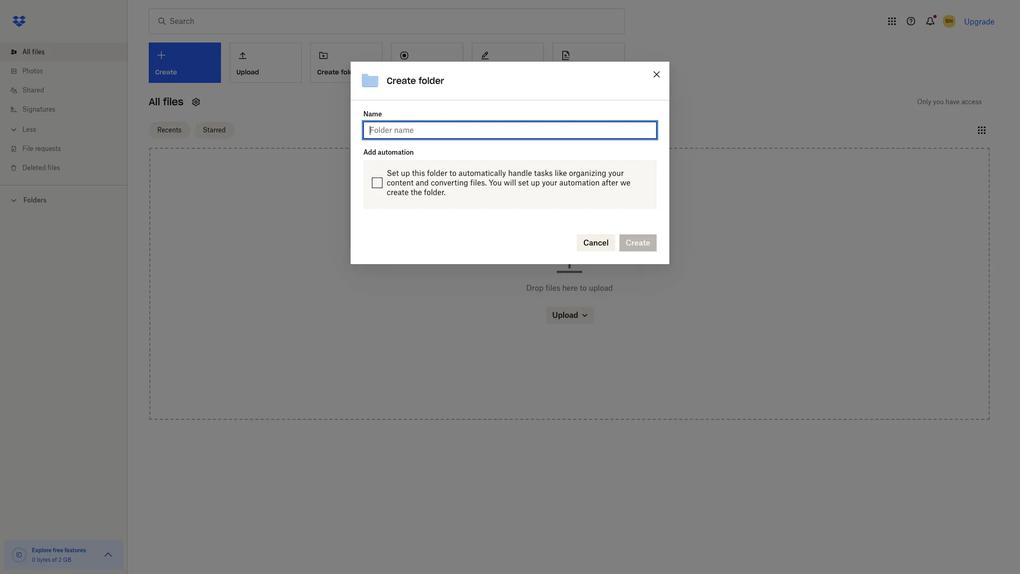 Task type: vqa. For each thing, say whether or not it's contained in the screenshot.
"bytes"
yes



Task type: describe. For each thing, give the bounding box(es) containing it.
the
[[411, 188, 422, 197]]

recents
[[157, 126, 182, 134]]

files right deleted
[[48, 164, 60, 172]]

folders
[[23, 196, 47, 204]]

create folder button
[[310, 43, 383, 83]]

all files inside all files link
[[22, 48, 45, 56]]

shared link
[[9, 81, 128, 100]]

files.
[[471, 178, 487, 187]]

free
[[53, 547, 63, 553]]

starred button
[[194, 121, 234, 138]]

you
[[934, 98, 944, 106]]

explore
[[32, 547, 52, 553]]

drop files here to upload
[[527, 283, 613, 292]]

all files link
[[9, 43, 128, 62]]

folders button
[[0, 192, 128, 208]]

folder.
[[424, 188, 446, 197]]

quota usage element
[[11, 546, 28, 563]]

folder inside create folder button
[[341, 68, 360, 76]]

file requests
[[22, 145, 61, 153]]

2
[[58, 557, 62, 563]]

create inside button
[[317, 68, 339, 76]]

less
[[22, 125, 36, 133]]

1 vertical spatial your
[[542, 178, 558, 187]]

cancel
[[584, 238, 609, 247]]

this
[[412, 169, 425, 178]]

files inside list item
[[32, 48, 45, 56]]

requests
[[35, 145, 61, 153]]

of
[[52, 557, 57, 563]]

create folder inside "dialog"
[[387, 75, 444, 86]]

0 vertical spatial automation
[[378, 148, 414, 156]]

file requests link
[[9, 139, 128, 158]]

starred
[[203, 126, 226, 134]]

set
[[387, 169, 399, 178]]

converting
[[431, 178, 469, 187]]

0 vertical spatial up
[[401, 169, 410, 178]]

and
[[416, 178, 429, 187]]

explore free features 0 bytes of 2 gb
[[32, 547, 86, 563]]

upgrade link
[[965, 17, 995, 26]]

dropbox image
[[9, 11, 30, 32]]

create inside "dialog"
[[387, 75, 416, 86]]

automatically
[[459, 169, 506, 178]]

set up this folder to automatically handle tasks like organizing your content and converting files. you will set up your automation after we create the folder.
[[387, 169, 631, 197]]

upgrade
[[965, 17, 995, 26]]

set
[[518, 178, 529, 187]]

organizing
[[569, 169, 607, 178]]

only
[[918, 98, 932, 106]]

1 vertical spatial up
[[531, 178, 540, 187]]

file
[[22, 145, 33, 153]]

deleted files
[[22, 164, 60, 172]]

1 horizontal spatial all files
[[149, 96, 184, 108]]

folder inside set up this folder to automatically handle tasks like organizing your content and converting files. you will set up your automation after we create the folder.
[[427, 169, 448, 178]]

all inside list item
[[22, 48, 30, 56]]



Task type: locate. For each thing, give the bounding box(es) containing it.
your up after
[[609, 169, 624, 178]]

content
[[387, 178, 414, 187]]

automation
[[378, 148, 414, 156], [560, 178, 600, 187]]

all up recents
[[149, 96, 160, 108]]

1 horizontal spatial up
[[531, 178, 540, 187]]

your
[[609, 169, 624, 178], [542, 178, 558, 187]]

folder
[[341, 68, 360, 76], [419, 75, 444, 86], [427, 169, 448, 178]]

1 horizontal spatial create
[[387, 75, 416, 86]]

1 horizontal spatial automation
[[560, 178, 600, 187]]

we
[[621, 178, 631, 187]]

1 horizontal spatial create folder
[[387, 75, 444, 86]]

files left here
[[546, 283, 561, 292]]

handle
[[508, 169, 532, 178]]

1 vertical spatial automation
[[560, 178, 600, 187]]

only you have access
[[918, 98, 982, 106]]

all
[[22, 48, 30, 56], [149, 96, 160, 108]]

0 horizontal spatial to
[[450, 169, 457, 178]]

deleted
[[22, 164, 46, 172]]

0 vertical spatial all files
[[22, 48, 45, 56]]

name
[[364, 110, 382, 118]]

have
[[946, 98, 960, 106]]

add automation
[[364, 148, 414, 156]]

0 horizontal spatial all
[[22, 48, 30, 56]]

0 horizontal spatial automation
[[378, 148, 414, 156]]

photos link
[[9, 62, 128, 81]]

1 vertical spatial to
[[580, 283, 587, 292]]

all files up "photos"
[[22, 48, 45, 56]]

all up "photos"
[[22, 48, 30, 56]]

automation down organizing
[[560, 178, 600, 187]]

all files list item
[[0, 43, 128, 62]]

1 horizontal spatial all
[[149, 96, 160, 108]]

up up content
[[401, 169, 410, 178]]

here
[[563, 283, 578, 292]]

up
[[401, 169, 410, 178], [531, 178, 540, 187]]

create folder
[[317, 68, 360, 76], [387, 75, 444, 86]]

recents button
[[149, 121, 190, 138]]

0 horizontal spatial your
[[542, 178, 558, 187]]

signatures
[[22, 105, 55, 113]]

up right set
[[531, 178, 540, 187]]

shared
[[22, 86, 44, 94]]

to
[[450, 169, 457, 178], [580, 283, 587, 292]]

add
[[364, 148, 376, 156]]

automation inside set up this folder to automatically handle tasks like organizing your content and converting files. you will set up your automation after we create the folder.
[[560, 178, 600, 187]]

will
[[504, 178, 516, 187]]

less image
[[9, 124, 19, 135]]

0 horizontal spatial all files
[[22, 48, 45, 56]]

drop
[[527, 283, 544, 292]]

to right here
[[580, 283, 587, 292]]

1 horizontal spatial your
[[609, 169, 624, 178]]

0
[[32, 557, 35, 563]]

files up "photos"
[[32, 48, 45, 56]]

0 horizontal spatial create
[[317, 68, 339, 76]]

access
[[962, 98, 982, 106]]

create
[[387, 188, 409, 197]]

automation up set
[[378, 148, 414, 156]]

tasks
[[534, 169, 553, 178]]

gb
[[63, 557, 71, 563]]

0 horizontal spatial create folder
[[317, 68, 360, 76]]

create folder dialog
[[351, 62, 670, 264]]

create
[[317, 68, 339, 76], [387, 75, 416, 86]]

0 vertical spatial all
[[22, 48, 30, 56]]

files up recents
[[163, 96, 184, 108]]

all files
[[22, 48, 45, 56], [149, 96, 184, 108]]

after
[[602, 178, 619, 187]]

like
[[555, 169, 567, 178]]

list
[[0, 36, 128, 185]]

to inside set up this folder to automatically handle tasks like organizing your content and converting files. you will set up your automation after we create the folder.
[[450, 169, 457, 178]]

signatures link
[[9, 100, 128, 119]]

you
[[489, 178, 502, 187]]

to up converting
[[450, 169, 457, 178]]

0 vertical spatial to
[[450, 169, 457, 178]]

your down the tasks
[[542, 178, 558, 187]]

1 horizontal spatial to
[[580, 283, 587, 292]]

1 vertical spatial all files
[[149, 96, 184, 108]]

1 vertical spatial all
[[149, 96, 160, 108]]

photos
[[22, 67, 43, 75]]

bytes
[[37, 557, 51, 563]]

list containing all files
[[0, 36, 128, 185]]

files
[[32, 48, 45, 56], [163, 96, 184, 108], [48, 164, 60, 172], [546, 283, 561, 292]]

0 vertical spatial your
[[609, 169, 624, 178]]

deleted files link
[[9, 158, 128, 178]]

upload
[[589, 283, 613, 292]]

cancel button
[[577, 234, 615, 251]]

features
[[65, 547, 86, 553]]

Name text field
[[370, 124, 651, 136]]

0 horizontal spatial up
[[401, 169, 410, 178]]

all files up recents
[[149, 96, 184, 108]]

create folder inside button
[[317, 68, 360, 76]]



